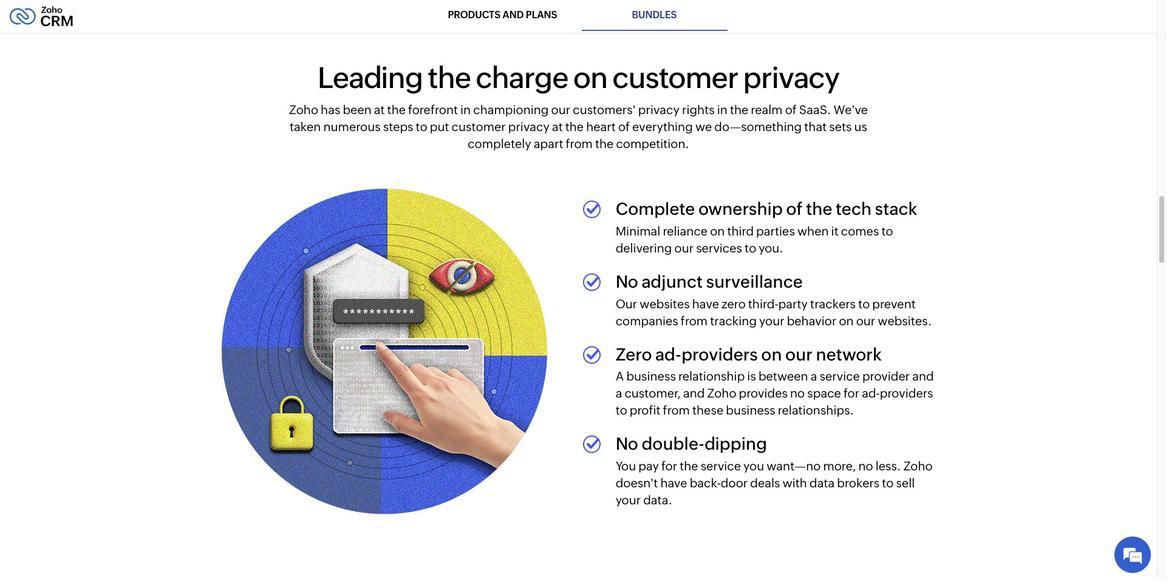 Task type: locate. For each thing, give the bounding box(es) containing it.
1 horizontal spatial for
[[844, 386, 859, 400]]

1 horizontal spatial at
[[552, 120, 563, 134]]

on up between
[[761, 345, 782, 364]]

more,
[[823, 459, 856, 473]]

the up steps
[[387, 103, 406, 117]]

to down less.
[[882, 476, 894, 490]]

our up between
[[785, 345, 813, 364]]

0 horizontal spatial for
[[661, 459, 677, 473]]

your inside "no adjunct surveillance our websites have zero third-party trackers to prevent companies from tracking your behavior on our websites."
[[759, 314, 784, 328]]

trackers
[[810, 297, 856, 311]]

at up apart
[[552, 120, 563, 134]]

on down trackers
[[839, 314, 854, 328]]

ad- right zero
[[655, 345, 682, 364]]

providers up relationship
[[682, 345, 758, 364]]

apart
[[534, 137, 563, 151]]

of up 'when'
[[786, 199, 803, 219]]

relationships.
[[778, 403, 854, 417]]

no down between
[[790, 386, 805, 400]]

0 horizontal spatial your
[[616, 493, 641, 507]]

on inside 'zero ad-providers on our network a business relationship is between a service provider and a customer, and zoho provides no space for ad-providers to profit from these business relationships.'
[[761, 345, 782, 364]]

no
[[616, 272, 638, 291], [616, 434, 638, 454]]

have inside no double-dipping you pay for the service you want—no more, no less. zoho doesn't have back-door deals with data brokers to sell your data.
[[660, 476, 687, 490]]

products
[[448, 9, 501, 21]]

0 vertical spatial for
[[844, 386, 859, 400]]

of right realm
[[785, 103, 797, 117]]

1 vertical spatial no
[[858, 459, 873, 473]]

and right the provider
[[912, 369, 934, 383]]

saas.
[[799, 103, 831, 117]]

no adjunct surveillance our websites have zero third-party trackers to prevent companies from tracking your behavior on our websites.
[[616, 272, 932, 328]]

at right 'been'
[[374, 103, 385, 117]]

from inside zoho has been at the forefront in championing our customers' privacy rights in the realm of saas. we've taken numerous steps to put customer privacy at the heart of everything we do—something that sets us completely apart from the competition.
[[566, 137, 593, 151]]

2 horizontal spatial and
[[912, 369, 934, 383]]

us
[[854, 120, 867, 134]]

zoho up sell at the right of the page
[[904, 459, 933, 473]]

2 in from the left
[[717, 103, 728, 117]]

business down provides
[[726, 403, 775, 417]]

1 horizontal spatial and
[[683, 386, 705, 400]]

1 horizontal spatial your
[[759, 314, 784, 328]]

service
[[820, 369, 860, 383], [701, 459, 741, 473]]

0 vertical spatial a
[[811, 369, 817, 383]]

have up data.
[[660, 476, 687, 490]]

1 horizontal spatial providers
[[880, 386, 933, 400]]

0 horizontal spatial ad-
[[655, 345, 682, 364]]

of
[[785, 103, 797, 117], [618, 120, 630, 134], [786, 199, 803, 219]]

to down stack
[[882, 224, 893, 238]]

from down websites
[[681, 314, 708, 328]]

1 horizontal spatial no
[[858, 459, 873, 473]]

customer inside zoho has been at the forefront in championing our customers' privacy rights in the realm of saas. we've taken numerous steps to put customer privacy at the heart of everything we do—something that sets us completely apart from the competition.
[[452, 120, 506, 134]]

have left zero
[[692, 297, 719, 311]]

1 vertical spatial your
[[616, 493, 641, 507]]

privacy up everything
[[638, 103, 680, 117]]

1 vertical spatial service
[[701, 459, 741, 473]]

zero
[[722, 297, 746, 311]]

2 vertical spatial zoho
[[904, 459, 933, 473]]

1 vertical spatial business
[[726, 403, 775, 417]]

no up our
[[616, 272, 638, 291]]

service up "door"
[[701, 459, 741, 473]]

1 vertical spatial providers
[[880, 386, 933, 400]]

in right rights
[[717, 103, 728, 117]]

our down 'reliance'
[[674, 241, 694, 255]]

0 horizontal spatial customer
[[452, 120, 506, 134]]

these
[[692, 403, 723, 417]]

0 vertical spatial privacy
[[743, 61, 839, 95]]

0 horizontal spatial business
[[626, 369, 676, 383]]

zoho up taken
[[289, 103, 318, 117]]

rights
[[682, 103, 715, 117]]

from down heart
[[566, 137, 593, 151]]

privacy up saas.
[[743, 61, 839, 95]]

the up back-
[[680, 459, 698, 473]]

plans
[[526, 9, 557, 21]]

0 vertical spatial zoho
[[289, 103, 318, 117]]

a up space
[[811, 369, 817, 383]]

1 vertical spatial have
[[660, 476, 687, 490]]

customer,
[[625, 386, 681, 400]]

and left the plans
[[503, 9, 524, 21]]

a
[[811, 369, 817, 383], [616, 386, 622, 400]]

customer
[[612, 61, 738, 95], [452, 120, 506, 134]]

1 no from the top
[[616, 272, 638, 291]]

customer up rights
[[612, 61, 738, 95]]

0 vertical spatial and
[[503, 9, 524, 21]]

zoho
[[289, 103, 318, 117], [707, 386, 736, 400], [904, 459, 933, 473]]

to down third
[[745, 241, 756, 255]]

no inside "no adjunct surveillance our websites have zero third-party trackers to prevent companies from tracking your behavior on our websites."
[[616, 272, 638, 291]]

to left prevent
[[858, 297, 870, 311]]

to
[[416, 120, 427, 134], [882, 224, 893, 238], [745, 241, 756, 255], [858, 297, 870, 311], [616, 403, 627, 417], [882, 476, 894, 490]]

1 in from the left
[[460, 103, 471, 117]]

double-
[[642, 434, 705, 454]]

business up customer,
[[626, 369, 676, 383]]

in
[[460, 103, 471, 117], [717, 103, 728, 117]]

to inside zoho has been at the forefront in championing our customers' privacy rights in the realm of saas. we've taken numerous steps to put customer privacy at the heart of everything we do—something that sets us completely apart from the competition.
[[416, 120, 427, 134]]

on inside complete ownership of the tech stack minimal reliance on third parties when it comes to delivering our services to you.
[[710, 224, 725, 238]]

0 horizontal spatial zoho
[[289, 103, 318, 117]]

1 vertical spatial no
[[616, 434, 638, 454]]

1 vertical spatial a
[[616, 386, 622, 400]]

our up apart
[[551, 103, 570, 117]]

behavior
[[787, 314, 837, 328]]

0 horizontal spatial and
[[503, 9, 524, 21]]

0 vertical spatial ad-
[[655, 345, 682, 364]]

no double-dipping you pay for the service you want—no more, no less. zoho doesn't have back-door deals with data brokers to sell your data.
[[616, 434, 933, 507]]

0 vertical spatial no
[[616, 272, 638, 291]]

for inside no double-dipping you pay for the service you want—no more, no less. zoho doesn't have back-door deals with data brokers to sell your data.
[[661, 459, 677, 473]]

2 no from the top
[[616, 434, 638, 454]]

ad- down the provider
[[862, 386, 880, 400]]

of right heart
[[618, 120, 630, 134]]

providers down the provider
[[880, 386, 933, 400]]

on up customers'
[[573, 61, 607, 95]]

your inside no double-dipping you pay for the service you want—no more, no less. zoho doesn't have back-door deals with data brokers to sell your data.
[[616, 493, 641, 507]]

no inside no double-dipping you pay for the service you want—no more, no less. zoho doesn't have back-door deals with data brokers to sell your data.
[[858, 459, 873, 473]]

0 horizontal spatial in
[[460, 103, 471, 117]]

from
[[566, 137, 593, 151], [681, 314, 708, 328], [663, 403, 690, 417]]

0 vertical spatial at
[[374, 103, 385, 117]]

less.
[[876, 459, 901, 473]]

0 vertical spatial have
[[692, 297, 719, 311]]

zoho has been at the forefront in championing our customers' privacy rights in the realm of saas. we've taken numerous steps to put customer privacy at the heart of everything we do—something that sets us completely apart from the competition.
[[289, 103, 868, 151]]

customers'
[[573, 103, 636, 117]]

zoho crm logo image
[[9, 3, 74, 30]]

zero ad-providers on our network a business relationship is between a service provider and a customer, and zoho provides no space for ad-providers to profit from these business relationships.
[[616, 345, 934, 417]]

no up the you at the right of page
[[616, 434, 638, 454]]

and
[[503, 9, 524, 21], [912, 369, 934, 383], [683, 386, 705, 400]]

our down prevent
[[856, 314, 875, 328]]

no inside 'zero ad-providers on our network a business relationship is between a service provider and a customer, and zoho provides no space for ad-providers to profit from these business relationships.'
[[790, 386, 805, 400]]

taken
[[290, 120, 321, 134]]

1 vertical spatial from
[[681, 314, 708, 328]]

0 vertical spatial from
[[566, 137, 593, 151]]

for right pay
[[661, 459, 677, 473]]

ad-
[[655, 345, 682, 364], [862, 386, 880, 400]]

your
[[759, 314, 784, 328], [616, 493, 641, 507]]

1 horizontal spatial ad-
[[862, 386, 880, 400]]

provider
[[862, 369, 910, 383]]

provides
[[739, 386, 788, 400]]

our
[[616, 297, 637, 311]]

at
[[374, 103, 385, 117], [552, 120, 563, 134]]

2 vertical spatial from
[[663, 403, 690, 417]]

0 horizontal spatial service
[[701, 459, 741, 473]]

in right the forefront
[[460, 103, 471, 117]]

1 horizontal spatial have
[[692, 297, 719, 311]]

1 vertical spatial customer
[[452, 120, 506, 134]]

0 vertical spatial providers
[[682, 345, 758, 364]]

service up space
[[820, 369, 860, 383]]

zoho down relationship
[[707, 386, 736, 400]]

stack
[[875, 199, 917, 219]]

1 vertical spatial privacy
[[638, 103, 680, 117]]

we
[[695, 120, 712, 134]]

to inside 'zero ad-providers on our network a business relationship is between a service provider and a customer, and zoho provides no space for ad-providers to profit from these business relationships.'
[[616, 403, 627, 417]]

1 horizontal spatial in
[[717, 103, 728, 117]]

the up 'when'
[[806, 199, 832, 219]]

privacy
[[743, 61, 839, 95], [638, 103, 680, 117], [508, 120, 550, 134]]

1 vertical spatial of
[[618, 120, 630, 134]]

no for no double-dipping
[[616, 434, 638, 454]]

1 horizontal spatial business
[[726, 403, 775, 417]]

to left 'profit'
[[616, 403, 627, 417]]

1 horizontal spatial customer
[[612, 61, 738, 95]]

you
[[616, 459, 636, 473]]

0 horizontal spatial providers
[[682, 345, 758, 364]]

on up services
[[710, 224, 725, 238]]

no up brokers
[[858, 459, 873, 473]]

1 vertical spatial at
[[552, 120, 563, 134]]

for right space
[[844, 386, 859, 400]]

websites.
[[878, 314, 932, 328]]

no inside no double-dipping you pay for the service you want—no more, no less. zoho doesn't have back-door deals with data brokers to sell your data.
[[616, 434, 638, 454]]

tracking
[[710, 314, 757, 328]]

2 vertical spatial of
[[786, 199, 803, 219]]

2 vertical spatial privacy
[[508, 120, 550, 134]]

1 vertical spatial for
[[661, 459, 677, 473]]

privacy down championing
[[508, 120, 550, 134]]

complete
[[616, 199, 695, 219]]

a down a
[[616, 386, 622, 400]]

protecting customer privacy zoho crm image
[[222, 189, 547, 515]]

the inside complete ownership of the tech stack minimal reliance on third parties when it comes to delivering our services to you.
[[806, 199, 832, 219]]

it
[[831, 224, 839, 238]]

want—no
[[767, 459, 821, 473]]

0 horizontal spatial have
[[660, 476, 687, 490]]

from down customer,
[[663, 403, 690, 417]]

0 horizontal spatial at
[[374, 103, 385, 117]]

ownership
[[698, 199, 783, 219]]

business
[[626, 369, 676, 383], [726, 403, 775, 417]]

third
[[727, 224, 754, 238]]

companies
[[616, 314, 678, 328]]

our
[[551, 103, 570, 117], [674, 241, 694, 255], [856, 314, 875, 328], [785, 345, 813, 364]]

customer up completely
[[452, 120, 506, 134]]

and up these
[[683, 386, 705, 400]]

0 vertical spatial your
[[759, 314, 784, 328]]

services
[[696, 241, 742, 255]]

1 horizontal spatial service
[[820, 369, 860, 383]]

2 vertical spatial and
[[683, 386, 705, 400]]

your down third-
[[759, 314, 784, 328]]

prevent
[[872, 297, 916, 311]]

dipping
[[705, 434, 767, 454]]

0 vertical spatial service
[[820, 369, 860, 383]]

1 horizontal spatial zoho
[[707, 386, 736, 400]]

providers
[[682, 345, 758, 364], [880, 386, 933, 400]]

to left put
[[416, 120, 427, 134]]

0 vertical spatial no
[[790, 386, 805, 400]]

1 vertical spatial zoho
[[707, 386, 736, 400]]

from inside 'zero ad-providers on our network a business relationship is between a service provider and a customer, and zoho provides no space for ad-providers to profit from these business relationships.'
[[663, 403, 690, 417]]

0 horizontal spatial no
[[790, 386, 805, 400]]

for
[[844, 386, 859, 400], [661, 459, 677, 473]]

a
[[616, 369, 624, 383]]

no
[[790, 386, 805, 400], [858, 459, 873, 473]]

our inside zoho has been at the forefront in championing our customers' privacy rights in the realm of saas. we've taken numerous steps to put customer privacy at the heart of everything we do—something that sets us completely apart from the competition.
[[551, 103, 570, 117]]

2 horizontal spatial zoho
[[904, 459, 933, 473]]

0 vertical spatial customer
[[612, 61, 738, 95]]

that
[[804, 120, 827, 134]]

have
[[692, 297, 719, 311], [660, 476, 687, 490]]

your down doesn't
[[616, 493, 641, 507]]



Task type: vqa. For each thing, say whether or not it's contained in the screenshot.


Task type: describe. For each thing, give the bounding box(es) containing it.
leading
[[318, 61, 423, 95]]

complete ownership of the tech stack minimal reliance on third parties when it comes to delivering our services to you.
[[616, 199, 917, 255]]

minimal
[[616, 224, 660, 238]]

is
[[747, 369, 756, 383]]

relationship
[[678, 369, 745, 383]]

been
[[343, 103, 372, 117]]

tech
[[836, 199, 872, 219]]

from inside "no adjunct surveillance our websites have zero third-party trackers to prevent companies from tracking your behavior on our websites."
[[681, 314, 708, 328]]

pay
[[638, 459, 659, 473]]

0 horizontal spatial a
[[616, 386, 622, 400]]

have inside "no adjunct surveillance our websites have zero third-party trackers to prevent companies from tracking your behavior on our websites."
[[692, 297, 719, 311]]

do—something
[[714, 120, 802, 134]]

with
[[783, 476, 807, 490]]

door
[[721, 476, 748, 490]]

zoho inside 'zero ad-providers on our network a business relationship is between a service provider and a customer, and zoho provides no space for ad-providers to profit from these business relationships.'
[[707, 386, 736, 400]]

0 vertical spatial of
[[785, 103, 797, 117]]

put
[[430, 120, 449, 134]]

our inside 'zero ad-providers on our network a business relationship is between a service provider and a customer, and zoho provides no space for ad-providers to profit from these business relationships.'
[[785, 345, 813, 364]]

service inside no double-dipping you pay for the service you want—no more, no less. zoho doesn't have back-door deals with data brokers to sell your data.
[[701, 459, 741, 473]]

products and plans
[[448, 9, 557, 21]]

reliance
[[663, 224, 708, 238]]

to inside "no adjunct surveillance our websites have zero third-party trackers to prevent companies from tracking your behavior on our websites."
[[858, 297, 870, 311]]

the down heart
[[595, 137, 614, 151]]

deals
[[750, 476, 780, 490]]

our inside complete ownership of the tech stack minimal reliance on third parties when it comes to delivering our services to you.
[[674, 241, 694, 255]]

adjunct
[[642, 272, 703, 291]]

the inside no double-dipping you pay for the service you want—no more, no less. zoho doesn't have back-door deals with data brokers to sell your data.
[[680, 459, 698, 473]]

completely
[[468, 137, 531, 151]]

sets
[[829, 120, 852, 134]]

parties
[[756, 224, 795, 238]]

websites
[[640, 297, 690, 311]]

between
[[759, 369, 808, 383]]

our inside "no adjunct surveillance our websites have zero third-party trackers to prevent companies from tracking your behavior on our websites."
[[856, 314, 875, 328]]

profit
[[630, 403, 661, 417]]

zero
[[616, 345, 652, 364]]

steps
[[383, 120, 413, 134]]

championing
[[473, 103, 549, 117]]

to inside no double-dipping you pay for the service you want—no more, no less. zoho doesn't have back-door deals with data brokers to sell your data.
[[882, 476, 894, 490]]

1 vertical spatial ad-
[[862, 386, 880, 400]]

heart
[[586, 120, 616, 134]]

sell
[[896, 476, 915, 490]]

everything
[[632, 120, 693, 134]]

zoho inside no double-dipping you pay for the service you want—no more, no less. zoho doesn't have back-door deals with data brokers to sell your data.
[[904, 459, 933, 473]]

doesn't
[[616, 476, 658, 490]]

no for no adjunct surveillance
[[616, 272, 638, 291]]

you.
[[759, 241, 783, 255]]

comes
[[841, 224, 879, 238]]

of inside complete ownership of the tech stack minimal reliance on third parties when it comes to delivering our services to you.
[[786, 199, 803, 219]]

1 vertical spatial and
[[912, 369, 934, 383]]

on inside "no adjunct surveillance our websites have zero third-party trackers to prevent companies from tracking your behavior on our websites."
[[839, 314, 854, 328]]

for inside 'zero ad-providers on our network a business relationship is between a service provider and a customer, and zoho provides no space for ad-providers to profit from these business relationships.'
[[844, 386, 859, 400]]

network
[[816, 345, 882, 364]]

the up the forefront
[[428, 61, 471, 95]]

data.
[[643, 493, 672, 507]]

numerous
[[323, 120, 381, 134]]

third-
[[748, 297, 778, 311]]

you
[[743, 459, 764, 473]]

2 horizontal spatial privacy
[[743, 61, 839, 95]]

charge
[[476, 61, 568, 95]]

forefront
[[408, 103, 458, 117]]

1 horizontal spatial privacy
[[638, 103, 680, 117]]

leading the charge on customer privacy
[[318, 61, 839, 95]]

delivering
[[616, 241, 672, 255]]

bundles
[[632, 9, 677, 21]]

realm
[[751, 103, 783, 117]]

service inside 'zero ad-providers on our network a business relationship is between a service provider and a customer, and zoho provides no space for ad-providers to profit from these business relationships.'
[[820, 369, 860, 383]]

0 vertical spatial business
[[626, 369, 676, 383]]

has
[[321, 103, 340, 117]]

brokers
[[837, 476, 880, 490]]

1 horizontal spatial a
[[811, 369, 817, 383]]

party
[[778, 297, 808, 311]]

0 horizontal spatial privacy
[[508, 120, 550, 134]]

the up do—something
[[730, 103, 748, 117]]

zoho inside zoho has been at the forefront in championing our customers' privacy rights in the realm of saas. we've taken numerous steps to put customer privacy at the heart of everything we do—something that sets us completely apart from the competition.
[[289, 103, 318, 117]]

space
[[807, 386, 841, 400]]

the left heart
[[565, 120, 584, 134]]

surveillance
[[706, 272, 803, 291]]

data
[[810, 476, 835, 490]]

competition.
[[616, 137, 689, 151]]

when
[[797, 224, 829, 238]]

we've
[[834, 103, 868, 117]]

back-
[[690, 476, 721, 490]]



